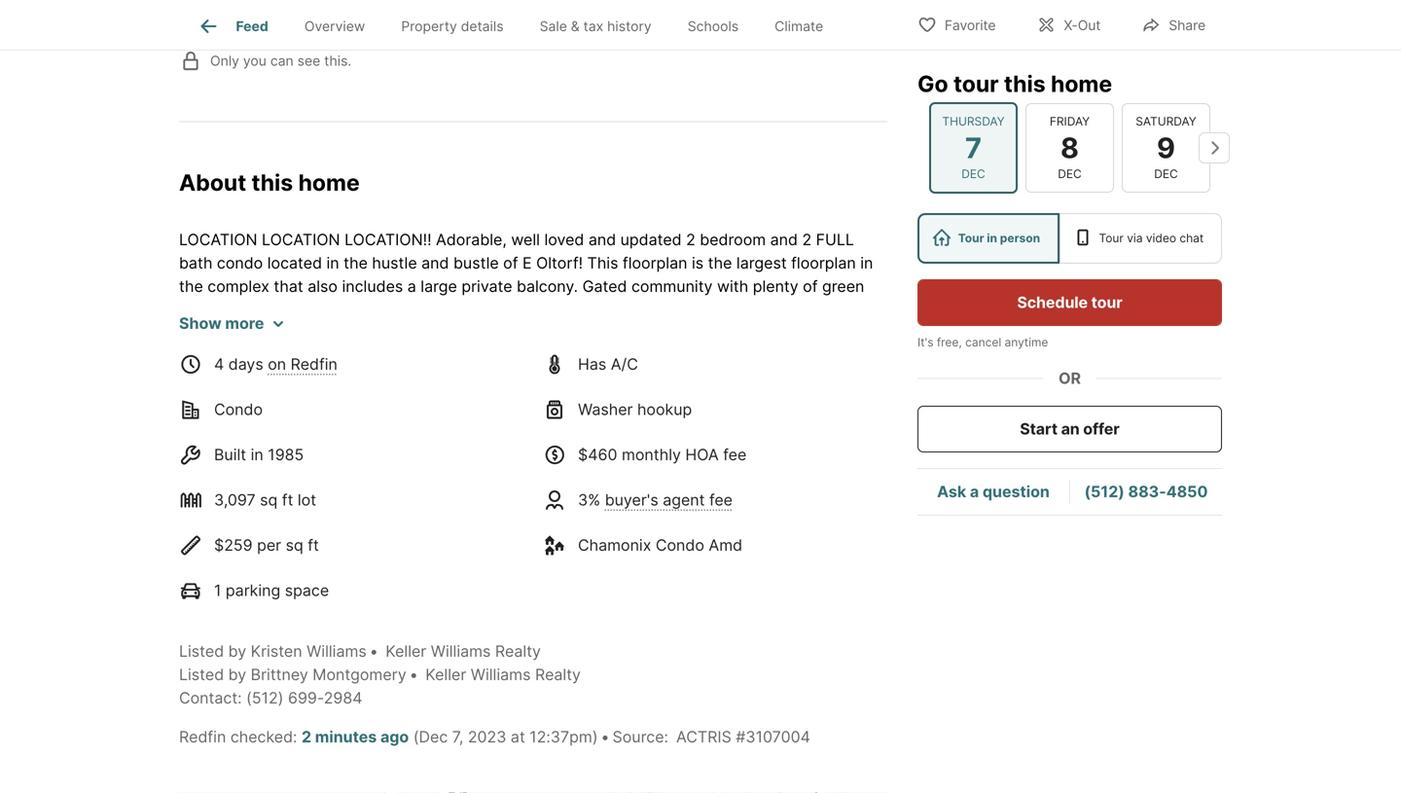 Task type: describe. For each thing, give the bounding box(es) containing it.
1 by from the top
[[228, 642, 246, 661]]

2023 inside location location location!! adorable, well loved and updated 2 bedroom and 2 full bath condo located in the hustle and bustle of e oltorf! this floorplan is the largest floorplan in the complex that also includes a large private balcony. gated community with plenty of green space available for walks and two swimming pools! the complex is walking distance to country club creek greenbelt and s pleasant valley trailhead! minutes from town lake and downtown- super easy commute. kitchen and bathrooms were completely remodeled in 2017. kitchen updates include new kitchen cabinets, appliances, light fixtures and ceiling fan. bathroom updates include new flooring, lighting hardware and storage! hvac replaced in march of 2023 and water heater was replaced in 2021. the primary bedroom is very roomy and can fit a king size bed comfortably. living space boasts high ceilings and lots of light. great spot for someone looking to be close to downtown but also wants affordability-  call brittney for more information.
[[831, 394, 870, 413]]

0 horizontal spatial •
[[370, 642, 378, 661]]

hardware
[[459, 394, 528, 413]]

out
[[1078, 17, 1101, 34]]

and up spot
[[739, 417, 767, 436]]

fan.
[[732, 370, 760, 389]]

property
[[401, 18, 457, 34]]

available
[[228, 300, 292, 319]]

1 vertical spatial ft
[[308, 536, 319, 555]]

parking
[[226, 581, 281, 600]]

1 vertical spatial 2023
[[468, 727, 506, 746]]

2 by from the top
[[228, 665, 246, 684]]

king
[[834, 417, 865, 436]]

an
[[1061, 419, 1080, 438]]

about
[[179, 169, 246, 196]]

fee for 3% buyer's agent fee
[[709, 491, 733, 510]]

2 kitchen from the left
[[785, 347, 841, 366]]

show more button
[[179, 312, 284, 335]]

and up largest
[[770, 230, 798, 249]]

can inside location location location!! adorable, well loved and updated 2 bedroom and 2 full bath condo located in the hustle and bustle of e oltorf! this floorplan is the largest floorplan in the complex that also includes a large private balcony. gated community with plenty of green space available for walks and two swimming pools! the complex is walking distance to country club creek greenbelt and s pleasant valley trailhead! minutes from town lake and downtown- super easy commute. kitchen and bathrooms were completely remodeled in 2017. kitchen updates include new kitchen cabinets, appliances, light fixtures and ceiling fan. bathroom updates include new flooring, lighting hardware and storage! hvac replaced in march of 2023 and water heater was replaced in 2021. the primary bedroom is very roomy and can fit a king size bed comfortably. living space boasts high ceilings and lots of light. great spot for someone looking to be close to downtown but also wants affordability-  call brittney for more information.
[[771, 417, 797, 436]]

full
[[816, 230, 854, 249]]

club
[[179, 324, 213, 343]]

and up primary
[[532, 394, 560, 413]]

dec for 9
[[1154, 167, 1178, 181]]

dec for 8
[[1058, 167, 1082, 181]]

Add a comment... text field
[[196, 2, 756, 26]]

gated
[[582, 277, 627, 296]]

1 horizontal spatial to
[[322, 464, 337, 483]]

3% buyer's agent fee
[[578, 491, 733, 510]]

2984
[[324, 689, 362, 708]]

1 horizontal spatial •
[[409, 665, 418, 684]]

feed
[[236, 18, 268, 34]]

oltorf!
[[536, 254, 583, 273]]

1 horizontal spatial the
[[344, 254, 368, 273]]

0 vertical spatial can
[[270, 52, 294, 69]]

2 floorplan from the left
[[791, 254, 856, 273]]

ask a question link
[[937, 482, 1050, 501]]

2 horizontal spatial the
[[708, 254, 732, 273]]

1 listed from the top
[[179, 642, 224, 661]]

1 vertical spatial (512)
[[246, 689, 284, 708]]

downtown-
[[792, 324, 878, 343]]

valley
[[456, 324, 499, 343]]

0 vertical spatial condo
[[214, 400, 263, 419]]

condo
[[217, 254, 263, 273]]

of left e
[[503, 254, 518, 273]]

amd
[[709, 536, 742, 555]]

march
[[761, 394, 808, 413]]

share
[[1169, 17, 1206, 34]]

2 new from the top
[[301, 394, 331, 413]]

person
[[1000, 231, 1040, 245]]

2 horizontal spatial to
[[809, 300, 824, 319]]

1 floorplan from the left
[[623, 254, 687, 273]]

saturday 9 dec
[[1136, 114, 1197, 181]]

1 horizontal spatial for
[[745, 464, 766, 483]]

share button
[[1125, 4, 1222, 44]]

minutes
[[576, 324, 635, 343]]

1 vertical spatial replaced
[[343, 417, 407, 436]]

1 vertical spatial redfin
[[179, 727, 226, 746]]

1 vertical spatial keller
[[426, 665, 466, 684]]

friday
[[1050, 114, 1090, 128]]

great
[[711, 440, 752, 459]]

4850
[[1166, 482, 1208, 501]]

0 horizontal spatial is
[[636, 417, 648, 436]]

anytime
[[1005, 335, 1048, 349]]

williams up 7,
[[431, 642, 491, 661]]

s
[[374, 324, 384, 343]]

and up hvac
[[649, 370, 676, 389]]

thursday 7 dec
[[942, 114, 1005, 181]]

in inside option
[[987, 231, 997, 245]]

close
[[279, 464, 318, 483]]

3107004
[[746, 727, 810, 746]]

hustle
[[372, 254, 417, 273]]

private
[[462, 277, 512, 296]]

0 vertical spatial complex
[[208, 277, 269, 296]]

0 horizontal spatial ft
[[282, 491, 293, 510]]

and left s
[[342, 324, 369, 343]]

favorite button
[[901, 4, 1012, 44]]

cancel
[[965, 335, 1001, 349]]

bathrooms
[[434, 347, 513, 366]]

1 horizontal spatial replaced
[[676, 394, 740, 413]]

1 vertical spatial realty
[[535, 665, 581, 684]]

883-
[[1128, 482, 1166, 501]]

2 include from the top
[[243, 394, 296, 413]]

2 horizontal spatial •
[[601, 727, 610, 746]]

1 horizontal spatial bedroom
[[700, 230, 766, 249]]

of down very
[[651, 440, 666, 459]]

primary
[[505, 417, 561, 436]]

tour for tour in person
[[958, 231, 984, 245]]

creek
[[217, 324, 261, 343]]

2 horizontal spatial 2
[[802, 230, 812, 249]]

1 kitchen from the left
[[341, 347, 397, 366]]

loved
[[544, 230, 584, 249]]

9
[[1157, 131, 1176, 165]]

and up large
[[421, 254, 449, 273]]

lot
[[298, 491, 316, 510]]

property details
[[401, 18, 504, 34]]

0 horizontal spatial to
[[236, 464, 251, 483]]

question
[[983, 482, 1050, 501]]

history
[[607, 18, 652, 34]]

tab list containing feed
[[179, 0, 857, 50]]

see
[[297, 52, 320, 69]]

from
[[639, 324, 673, 343]]

well
[[511, 230, 540, 249]]

go tour this home
[[918, 70, 1112, 97]]

tour for schedule
[[1091, 293, 1123, 312]]

3,097 sq ft lot
[[214, 491, 316, 510]]

list box containing tour in person
[[918, 213, 1222, 264]]

1 new from the top
[[301, 370, 331, 389]]

pleasant
[[388, 324, 451, 343]]

of up fit
[[812, 394, 827, 413]]

walking
[[681, 300, 737, 319]]

checked:
[[230, 727, 297, 746]]

kristen
[[251, 642, 302, 661]]

climate
[[775, 18, 823, 34]]

lake
[[721, 324, 756, 343]]

of left green
[[803, 277, 818, 296]]

bathroom
[[764, 370, 836, 389]]

1 vertical spatial complex
[[599, 300, 661, 319]]

in up green
[[860, 254, 873, 273]]

0 horizontal spatial bedroom
[[565, 417, 631, 436]]

$460 monthly hoa fee
[[578, 445, 747, 464]]

boasts
[[439, 440, 488, 459]]

greenbelt
[[265, 324, 337, 343]]

schools tab
[[670, 3, 757, 50]]

tour via video chat option
[[1059, 213, 1222, 264]]

1 parking space
[[214, 581, 329, 600]]

hoa
[[685, 445, 719, 464]]

0 horizontal spatial space
[[179, 300, 223, 319]]

0 vertical spatial the
[[566, 300, 595, 319]]

favorite
[[945, 17, 996, 34]]

0 horizontal spatial a
[[407, 277, 416, 296]]

contact:
[[179, 689, 242, 708]]

light.
[[671, 440, 707, 459]]

in down the lake
[[726, 347, 739, 366]]

1 horizontal spatial this
[[1004, 70, 1046, 97]]

only
[[210, 52, 239, 69]]

a/c
[[611, 355, 638, 374]]

this.
[[324, 52, 352, 69]]

1
[[214, 581, 221, 600]]

built
[[214, 445, 246, 464]]

days
[[228, 355, 263, 374]]

0 vertical spatial is
[[692, 254, 704, 273]]

affordability-
[[534, 464, 629, 483]]



Task type: locate. For each thing, give the bounding box(es) containing it.
1 vertical spatial condo
[[656, 536, 704, 555]]

brittney
[[251, 665, 308, 684]]

tour in person
[[958, 231, 1040, 245]]

complex up minutes
[[599, 300, 661, 319]]

be
[[256, 464, 274, 483]]

built in 1985
[[214, 445, 304, 464]]

tab list
[[179, 0, 857, 50]]

2 horizontal spatial a
[[970, 482, 979, 501]]

• right "montgomery"
[[409, 665, 418, 684]]

1 horizontal spatial 2
[[686, 230, 696, 249]]

1 horizontal spatial tour
[[1091, 293, 1123, 312]]

video
[[1146, 231, 1176, 245]]

to
[[809, 300, 824, 319], [236, 464, 251, 483], [322, 464, 337, 483]]

for up greenbelt
[[296, 300, 317, 319]]

spot
[[756, 440, 789, 459]]

tour inside option
[[958, 231, 984, 245]]

realty up 12:37pm)
[[535, 665, 581, 684]]

1 dec from the left
[[962, 167, 985, 181]]

8
[[1061, 131, 1079, 165]]

located
[[267, 254, 322, 273]]

in down fan.
[[744, 394, 757, 413]]

1985
[[268, 445, 304, 464]]

1 horizontal spatial also
[[451, 464, 481, 483]]

2 horizontal spatial is
[[692, 254, 704, 273]]

2 vertical spatial a
[[970, 482, 979, 501]]

3%
[[578, 491, 601, 510]]

has
[[578, 355, 606, 374]]

home up location!!
[[298, 169, 360, 196]]

0 horizontal spatial 2
[[302, 727, 311, 746]]

2 vertical spatial is
[[636, 417, 648, 436]]

0 horizontal spatial sq
[[260, 491, 278, 510]]

realty
[[495, 642, 541, 661], [535, 665, 581, 684]]

(dec
[[413, 727, 448, 746]]

more down spot
[[770, 464, 808, 483]]

tour for go
[[954, 70, 999, 97]]

1 horizontal spatial location
[[262, 230, 340, 249]]

0 vertical spatial for
[[296, 300, 317, 319]]

0 horizontal spatial dec
[[962, 167, 985, 181]]

very
[[652, 417, 684, 436]]

bedroom down storage!
[[565, 417, 631, 436]]

source:
[[613, 727, 668, 746]]

this up thursday
[[1004, 70, 1046, 97]]

2 dec from the left
[[1058, 167, 1082, 181]]

chat
[[1180, 231, 1204, 245]]

realty up at
[[495, 642, 541, 661]]

can down 'march'
[[771, 417, 797, 436]]

2 right updated
[[686, 230, 696, 249]]

0 vertical spatial space
[[179, 300, 223, 319]]

country
[[828, 300, 887, 319]]

2 listed from the top
[[179, 665, 224, 684]]

and up this on the left
[[589, 230, 616, 249]]

1 vertical spatial can
[[771, 417, 797, 436]]

fee down brittney at the bottom
[[709, 491, 733, 510]]

and up affordability-
[[588, 440, 616, 459]]

1 horizontal spatial (512)
[[1084, 482, 1125, 501]]

1 horizontal spatial space
[[285, 581, 329, 600]]

washer
[[578, 400, 633, 419]]

1 vertical spatial listed
[[179, 665, 224, 684]]

0 vertical spatial keller
[[386, 642, 426, 661]]

0 horizontal spatial the
[[179, 277, 203, 296]]

1 vertical spatial a
[[821, 417, 830, 436]]

details
[[461, 18, 504, 34]]

• up "montgomery"
[[370, 642, 378, 661]]

2023 up king
[[831, 394, 870, 413]]

dec inside friday 8 dec
[[1058, 167, 1082, 181]]

this right about
[[252, 169, 293, 196]]

dec inside saturday 9 dec
[[1154, 167, 1178, 181]]

1 vertical spatial include
[[243, 394, 296, 413]]

show more
[[179, 314, 264, 333]]

0 horizontal spatial complex
[[208, 277, 269, 296]]

3 dec from the left
[[1154, 167, 1178, 181]]

sq down be
[[260, 491, 278, 510]]

space right parking
[[285, 581, 329, 600]]

0 vertical spatial also
[[308, 277, 338, 296]]

in down lighting
[[411, 417, 424, 436]]

in right located
[[326, 254, 339, 273]]

community
[[631, 277, 713, 296]]

0 vertical spatial ft
[[282, 491, 293, 510]]

1 horizontal spatial the
[[566, 300, 595, 319]]

listed by kristen williams • keller williams realty listed by brittney montgomery • keller williams realty
[[179, 642, 581, 684]]

kitchen
[[336, 370, 390, 389]]

0 horizontal spatial kitchen
[[341, 347, 397, 366]]

tour in person option
[[918, 213, 1059, 264]]

0 horizontal spatial for
[[296, 300, 317, 319]]

property details tab
[[383, 3, 522, 50]]

floorplan
[[623, 254, 687, 273], [791, 254, 856, 273]]

were
[[517, 347, 553, 366]]

super
[[179, 347, 221, 366]]

storage!
[[564, 394, 625, 413]]

0 vertical spatial listed
[[179, 642, 224, 661]]

redfin down greenbelt
[[291, 355, 338, 374]]

1 vertical spatial •
[[409, 665, 418, 684]]

flooring,
[[336, 394, 396, 413]]

balcony.
[[517, 277, 578, 296]]

2 updates from the top
[[179, 394, 239, 413]]

town
[[677, 324, 717, 343]]

it's free, cancel anytime
[[918, 335, 1048, 349]]

1 vertical spatial fee
[[709, 491, 733, 510]]

0 vertical spatial new
[[301, 370, 331, 389]]

kitchen up the kitchen
[[341, 347, 397, 366]]

the
[[566, 300, 595, 319], [472, 417, 501, 436]]

replaced up roomy
[[676, 394, 740, 413]]

tour left via
[[1099, 231, 1124, 245]]

a right fit
[[821, 417, 830, 436]]

0 horizontal spatial can
[[270, 52, 294, 69]]

0 vertical spatial tour
[[954, 70, 999, 97]]

include
[[243, 370, 296, 389], [243, 394, 296, 413]]

dec down 9
[[1154, 167, 1178, 181]]

and down 'distance'
[[760, 324, 788, 343]]

green
[[822, 277, 864, 296]]

chamonix condo amd
[[578, 536, 742, 555]]

bed
[[212, 440, 241, 459]]

1 vertical spatial the
[[472, 417, 501, 436]]

ask
[[937, 482, 966, 501]]

complex down condo
[[208, 277, 269, 296]]

tour via video chat
[[1099, 231, 1204, 245]]

thursday
[[942, 114, 1005, 128]]

•
[[370, 642, 378, 661], [409, 665, 418, 684], [601, 727, 610, 746]]

4
[[214, 355, 224, 374]]

ft left lot
[[282, 491, 293, 510]]

bedroom up largest
[[700, 230, 766, 249]]

dec down the 7
[[962, 167, 985, 181]]

hookup
[[637, 400, 692, 419]]

the up with
[[708, 254, 732, 273]]

1 vertical spatial for
[[793, 440, 813, 459]]

fee for $460 monthly hoa fee
[[723, 445, 747, 464]]

0 vertical spatial this
[[1004, 70, 1046, 97]]

0 vertical spatial home
[[1051, 70, 1112, 97]]

2 horizontal spatial for
[[793, 440, 813, 459]]

hvac
[[629, 394, 672, 413]]

1 updates from the top
[[179, 370, 239, 389]]

0 horizontal spatial this
[[252, 169, 293, 196]]

1 horizontal spatial dec
[[1058, 167, 1082, 181]]

information.
[[179, 487, 267, 506]]

floorplan down the full
[[791, 254, 856, 273]]

by left the 'kristen'
[[228, 642, 246, 661]]

tour right schedule at the right of the page
[[1091, 293, 1123, 312]]

climate tab
[[757, 3, 841, 50]]

1 horizontal spatial kitchen
[[785, 347, 841, 366]]

0 vertical spatial by
[[228, 642, 246, 661]]

• left source:
[[601, 727, 610, 746]]

tour left person
[[958, 231, 984, 245]]

in right built
[[251, 445, 263, 464]]

1 horizontal spatial ft
[[308, 536, 319, 555]]

to right close
[[322, 464, 337, 483]]

dec down 8
[[1058, 167, 1082, 181]]

condo
[[214, 400, 263, 419], [656, 536, 704, 555]]

0 vertical spatial a
[[407, 277, 416, 296]]

start
[[1020, 419, 1058, 438]]

0 horizontal spatial also
[[308, 277, 338, 296]]

and down pleasant
[[402, 347, 429, 366]]

can left 'see'
[[270, 52, 294, 69]]

the down gated
[[566, 300, 595, 319]]

replaced down flooring,
[[343, 417, 407, 436]]

schedule
[[1017, 293, 1088, 312]]

to left be
[[236, 464, 251, 483]]

$460
[[578, 445, 617, 464]]

largest
[[737, 254, 787, 273]]

and up s
[[367, 300, 395, 319]]

include down easy
[[243, 370, 296, 389]]

1 location from the left
[[179, 230, 257, 249]]

was
[[309, 417, 339, 436]]

0 vertical spatial 2023
[[831, 394, 870, 413]]

for down spot
[[745, 464, 766, 483]]

0 vertical spatial bedroom
[[700, 230, 766, 249]]

the down bath
[[179, 277, 203, 296]]

a right ask
[[970, 482, 979, 501]]

0 horizontal spatial tour
[[954, 70, 999, 97]]

1 horizontal spatial more
[[770, 464, 808, 483]]

of
[[503, 254, 518, 273], [803, 277, 818, 296], [812, 394, 827, 413], [651, 440, 666, 459]]

also down boasts
[[451, 464, 481, 483]]

x-out button
[[1020, 4, 1117, 44]]

comfortably.
[[245, 440, 338, 459]]

trailhead!
[[503, 324, 572, 343]]

1 horizontal spatial tour
[[1099, 231, 1124, 245]]

0 horizontal spatial condo
[[214, 400, 263, 419]]

location up condo
[[179, 230, 257, 249]]

is up community
[[692, 254, 704, 273]]

on
[[268, 355, 286, 374]]

1 vertical spatial new
[[301, 394, 331, 413]]

or
[[1059, 369, 1081, 388]]

keller up "montgomery"
[[386, 642, 426, 661]]

tour up thursday
[[954, 70, 999, 97]]

tour for tour via video chat
[[1099, 231, 1124, 245]]

list box
[[918, 213, 1222, 264]]

is down community
[[665, 300, 677, 319]]

2 location from the left
[[262, 230, 340, 249]]

space up club
[[179, 300, 223, 319]]

space up but
[[390, 440, 434, 459]]

1 vertical spatial updates
[[179, 394, 239, 413]]

1 vertical spatial bedroom
[[565, 417, 631, 436]]

kitchen up bathroom
[[785, 347, 841, 366]]

fee right the hoa
[[723, 445, 747, 464]]

2 vertical spatial space
[[285, 581, 329, 600]]

tour inside option
[[1099, 231, 1124, 245]]

to up downtown-
[[809, 300, 824, 319]]

1 tour from the left
[[958, 231, 984, 245]]

0 horizontal spatial floorplan
[[623, 254, 687, 273]]

2 tour from the left
[[1099, 231, 1124, 245]]

sale & tax history tab
[[522, 3, 670, 50]]

next image
[[1199, 132, 1230, 163]]

None button
[[929, 102, 1018, 194], [1026, 103, 1114, 193], [1122, 103, 1210, 193], [929, 102, 1018, 194], [1026, 103, 1114, 193], [1122, 103, 1210, 193]]

walks
[[321, 300, 363, 319]]

two
[[399, 300, 435, 319]]

(512) left "883-"
[[1084, 482, 1125, 501]]

redfin down contact: on the bottom
[[179, 727, 226, 746]]

downtown
[[341, 464, 418, 483]]

fixtures
[[589, 370, 644, 389]]

replaced
[[676, 394, 740, 413], [343, 417, 407, 436]]

fee
[[723, 445, 747, 464], [709, 491, 733, 510]]

easy
[[225, 347, 260, 366]]

2 left the full
[[802, 230, 812, 249]]

1 vertical spatial space
[[390, 440, 434, 459]]

williams up "montgomery"
[[307, 642, 367, 661]]

ft right per
[[308, 536, 319, 555]]

williams up redfin checked: 2 minutes ago (dec 7, 2023 at 12:37pm) • source: actris # 3107004
[[471, 665, 531, 684]]

1 vertical spatial this
[[252, 169, 293, 196]]

$259
[[214, 536, 253, 555]]

dec
[[962, 167, 985, 181], [1058, 167, 1082, 181], [1154, 167, 1178, 181]]

about this home
[[179, 169, 360, 196]]

1 horizontal spatial is
[[665, 300, 677, 319]]

redfin checked: 2 minutes ago (dec 7, 2023 at 12:37pm) • source: actris # 3107004
[[179, 727, 810, 746]]

1 horizontal spatial redfin
[[291, 355, 338, 374]]

0 vertical spatial realty
[[495, 642, 541, 661]]

0 vertical spatial •
[[370, 642, 378, 661]]

bedroom
[[700, 230, 766, 249], [565, 417, 631, 436]]

it's
[[918, 335, 934, 349]]

overview tab
[[286, 3, 383, 50]]

a up two at the top of page
[[407, 277, 416, 296]]

0 vertical spatial redfin
[[291, 355, 338, 374]]

0 vertical spatial more
[[225, 314, 264, 333]]

0 horizontal spatial 2023
[[468, 727, 506, 746]]

1 vertical spatial is
[[665, 300, 677, 319]]

4 days on redfin
[[214, 355, 338, 374]]

2023 right 7,
[[468, 727, 506, 746]]

by up contact: on the bottom
[[228, 665, 246, 684]]

699-
[[288, 689, 324, 708]]

keller up 7,
[[426, 665, 466, 684]]

1 vertical spatial sq
[[286, 536, 303, 555]]

more inside location location location!! adorable, well loved and updated 2 bedroom and 2 full bath condo located in the hustle and bustle of e oltorf! this floorplan is the largest floorplan in the complex that also includes a large private balcony. gated community with plenty of green space available for walks and two swimming pools! the complex is walking distance to country club creek greenbelt and s pleasant valley trailhead! minutes from town lake and downtown- super easy commute. kitchen and bathrooms were completely remodeled in 2017. kitchen updates include new kitchen cabinets, appliances, light fixtures and ceiling fan. bathroom updates include new flooring, lighting hardware and storage! hvac replaced in march of 2023 and water heater was replaced in 2021. the primary bedroom is very roomy and can fit a king size bed comfortably. living space boasts high ceilings and lots of light. great spot for someone looking to be close to downtown but also wants affordability-  call brittney for more information.
[[770, 464, 808, 483]]

in left person
[[987, 231, 997, 245]]

1 horizontal spatial a
[[821, 417, 830, 436]]

0 vertical spatial sq
[[260, 491, 278, 510]]

1 vertical spatial more
[[770, 464, 808, 483]]

for down fit
[[793, 440, 813, 459]]

1 vertical spatial also
[[451, 464, 481, 483]]

2 vertical spatial for
[[745, 464, 766, 483]]

(512) down the brittney
[[246, 689, 284, 708]]

include up heater
[[243, 394, 296, 413]]

location up located
[[262, 230, 340, 249]]

and up size
[[179, 417, 207, 436]]

bath
[[179, 254, 213, 273]]

is up lots
[[636, 417, 648, 436]]

sale & tax history
[[540, 18, 652, 34]]

sq right per
[[286, 536, 303, 555]]

high
[[492, 440, 524, 459]]

per
[[257, 536, 281, 555]]

e
[[523, 254, 532, 273]]

1 include from the top
[[243, 370, 296, 389]]

0 horizontal spatial location
[[179, 230, 257, 249]]

0 vertical spatial fee
[[723, 445, 747, 464]]

feed link
[[197, 15, 268, 38]]

kitchen
[[341, 347, 397, 366], [785, 347, 841, 366]]

the up includes on the top
[[344, 254, 368, 273]]

1 horizontal spatial floorplan
[[791, 254, 856, 273]]

that
[[274, 277, 303, 296]]

the down hardware
[[472, 417, 501, 436]]

condo up the bed
[[214, 400, 263, 419]]

ceilings
[[528, 440, 584, 459]]

living
[[342, 440, 386, 459]]

new down commute.
[[301, 370, 331, 389]]

0 vertical spatial (512)
[[1084, 482, 1125, 501]]

1 horizontal spatial condo
[[656, 536, 704, 555]]

wants
[[485, 464, 530, 483]]

1 vertical spatial home
[[298, 169, 360, 196]]

buyer's
[[605, 491, 658, 510]]

space
[[179, 300, 223, 319], [390, 440, 434, 459], [285, 581, 329, 600]]

home up friday
[[1051, 70, 1112, 97]]

dec for 7
[[962, 167, 985, 181]]

tour inside button
[[1091, 293, 1123, 312]]

1 horizontal spatial sq
[[286, 536, 303, 555]]

updates down super on the left top of the page
[[179, 370, 239, 389]]

dec inside thursday 7 dec
[[962, 167, 985, 181]]

updates up water
[[179, 394, 239, 413]]

more inside show more dropdown button
[[225, 314, 264, 333]]



Task type: vqa. For each thing, say whether or not it's contained in the screenshot.
Use
no



